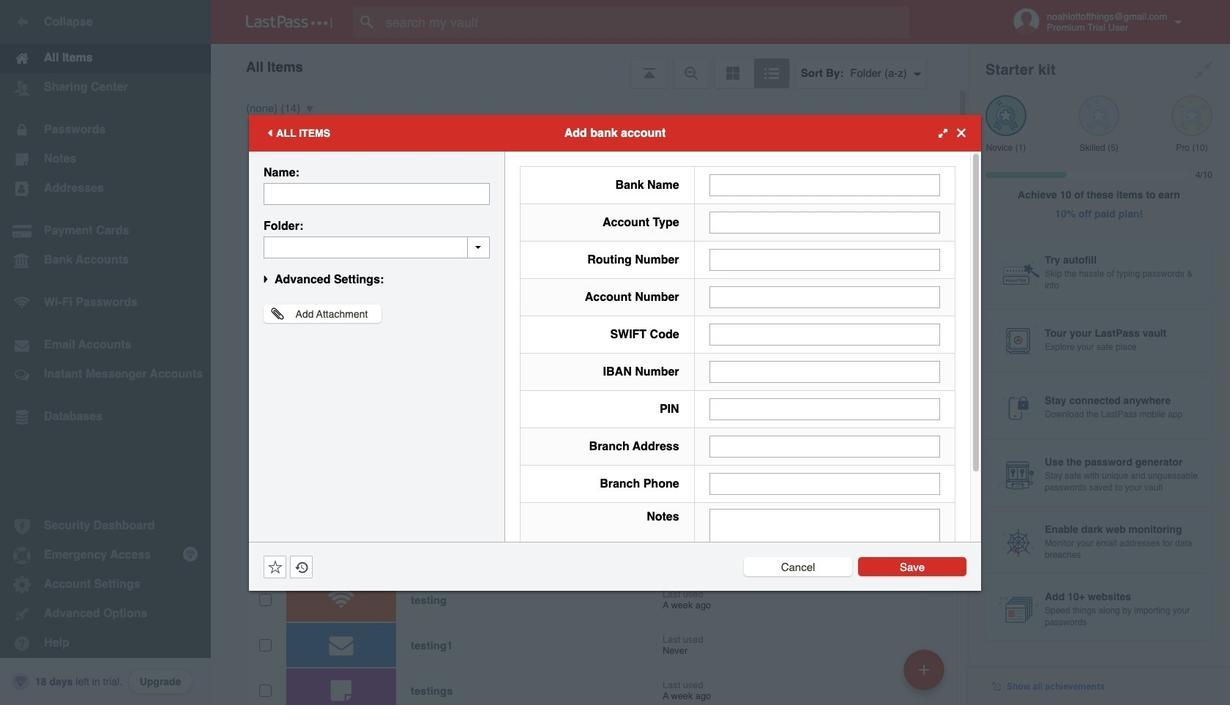 Task type: describe. For each thing, give the bounding box(es) containing it.
Search search field
[[353, 6, 938, 38]]

main navigation navigation
[[0, 0, 211, 705]]

lastpass image
[[246, 15, 333, 29]]

new item navigation
[[899, 645, 954, 705]]



Task type: locate. For each thing, give the bounding box(es) containing it.
None text field
[[710, 211, 941, 233], [264, 236, 490, 258], [710, 249, 941, 271], [710, 286, 941, 308], [710, 361, 941, 383], [710, 398, 941, 420], [710, 473, 941, 495], [710, 509, 941, 600], [710, 211, 941, 233], [264, 236, 490, 258], [710, 249, 941, 271], [710, 286, 941, 308], [710, 361, 941, 383], [710, 398, 941, 420], [710, 473, 941, 495], [710, 509, 941, 600]]

vault options navigation
[[211, 44, 968, 88]]

new item image
[[919, 665, 930, 675]]

dialog
[[249, 115, 982, 609]]

None text field
[[710, 174, 941, 196], [264, 183, 490, 205], [710, 323, 941, 345], [710, 435, 941, 457], [710, 174, 941, 196], [264, 183, 490, 205], [710, 323, 941, 345], [710, 435, 941, 457]]

search my vault text field
[[353, 6, 938, 38]]



